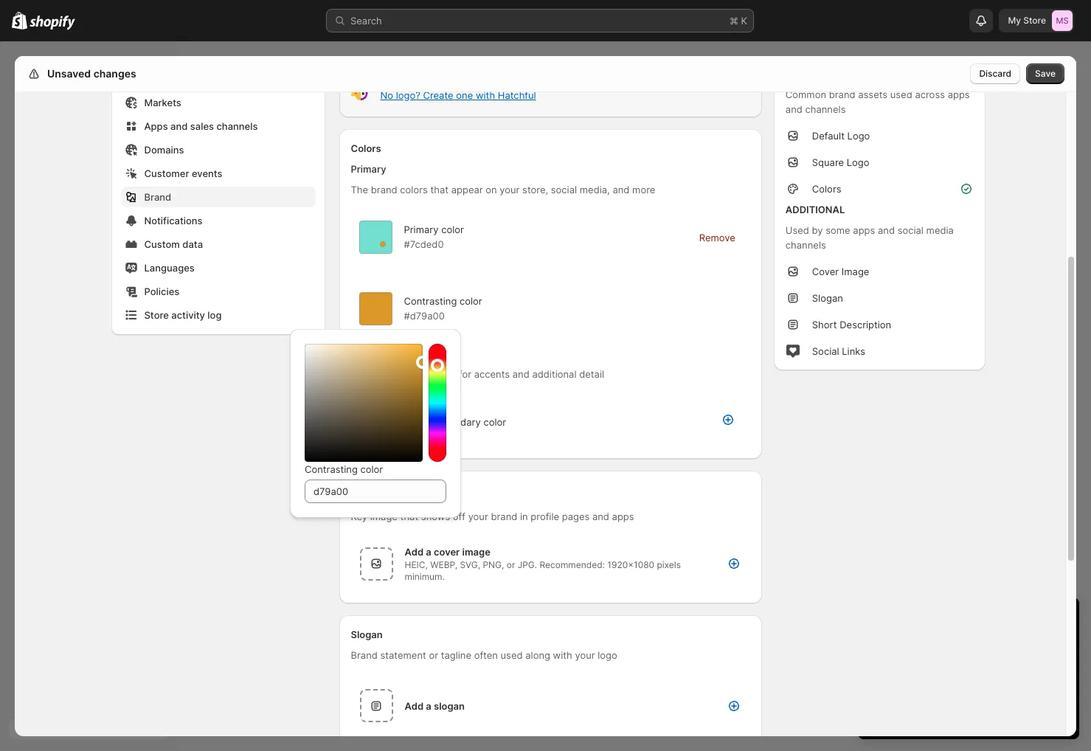 Task type: describe. For each thing, give the bounding box(es) containing it.
png,
[[483, 560, 505, 571]]

minimum.
[[405, 571, 445, 583]]

0 vertical spatial colors
[[400, 184, 428, 196]]

languages
[[144, 262, 195, 274]]

additional
[[533, 368, 577, 380]]

custom data
[[144, 238, 203, 250]]

some
[[826, 224, 851, 236]]

logo for default logo
[[848, 130, 871, 142]]

media,
[[580, 184, 610, 196]]

settings
[[44, 67, 86, 80]]

no logo? create one with hatchful image
[[351, 84, 369, 102]]

create
[[423, 89, 454, 101]]

1 vertical spatial used
[[434, 368, 457, 380]]

shows
[[421, 511, 451, 523]]

policies
[[144, 286, 180, 298]]

additional
[[786, 204, 846, 216]]

brand link
[[121, 187, 316, 207]]

unsaved
[[47, 67, 91, 80]]

0 horizontal spatial image
[[381, 484, 410, 496]]

supporting colors used for accents and additional detail
[[351, 368, 605, 380]]

remove button
[[691, 227, 745, 248]]

no
[[381, 89, 394, 101]]

secondary
[[351, 348, 401, 360]]

unsaved changes
[[47, 67, 136, 80]]

customer events link
[[121, 163, 316, 184]]

profile
[[531, 511, 560, 523]]

3 days left in your trial element
[[859, 636, 1080, 740]]

along
[[526, 650, 551, 662]]

add a cover image heic, webp, svg, png, or jpg. recommended: 1920×1080 pixels minimum.
[[405, 546, 681, 583]]

brand for brand
[[144, 191, 171, 203]]

svg,
[[460, 560, 481, 571]]

cover
[[434, 546, 460, 558]]

often
[[474, 650, 498, 662]]

markets
[[144, 97, 182, 109]]

0 horizontal spatial cover image
[[351, 484, 410, 496]]

1 vertical spatial channels
[[217, 120, 258, 132]]

store activity log
[[144, 309, 222, 321]]

contrasting color #d79a00
[[404, 295, 483, 322]]

store,
[[523, 184, 549, 196]]

a for slogan
[[426, 700, 432, 712]]

image inside add a cover image heic, webp, svg, png, or jpg. recommended: 1920×1080 pixels minimum.
[[463, 546, 491, 558]]

apps
[[144, 120, 168, 132]]

logo?
[[396, 89, 421, 101]]

1 horizontal spatial cover
[[813, 266, 840, 278]]

log
[[208, 309, 222, 321]]

activity
[[171, 309, 205, 321]]

jpg.
[[518, 560, 538, 571]]

recommended:
[[540, 560, 605, 571]]

add for add a secondary color
[[404, 416, 423, 428]]

in
[[521, 511, 528, 523]]

common brand assets used across apps and channels
[[786, 89, 971, 115]]

pixels
[[657, 560, 681, 571]]

used by some apps and social media channels
[[786, 224, 955, 251]]

apps inside the common brand assets used across apps and channels
[[948, 89, 971, 100]]

supporting
[[351, 368, 401, 380]]

short
[[813, 319, 838, 331]]

logo
[[598, 650, 618, 662]]

1 vertical spatial with
[[553, 650, 573, 662]]

media
[[927, 224, 955, 236]]

slogan
[[434, 700, 465, 712]]

0 vertical spatial with
[[476, 89, 496, 101]]

detail
[[580, 368, 605, 380]]

store activity log link
[[121, 305, 316, 326]]

across
[[916, 89, 946, 100]]

color for contrasting color #d79a00
[[460, 295, 483, 307]]

tagline
[[441, 650, 472, 662]]

customer
[[144, 168, 189, 179]]

channels for used
[[786, 239, 827, 251]]

social
[[813, 346, 840, 357]]

short description
[[813, 319, 892, 331]]

events
[[192, 168, 223, 179]]

social links
[[813, 346, 866, 357]]

brand for the
[[371, 184, 398, 196]]

more
[[633, 184, 656, 196]]

my
[[1009, 15, 1022, 26]]

my store image
[[1053, 10, 1074, 31]]

webp,
[[431, 560, 458, 571]]

common
[[786, 89, 827, 100]]

remove
[[700, 231, 736, 243]]

save button
[[1027, 63, 1065, 84]]

1 vertical spatial colors
[[404, 368, 432, 380]]

changes
[[94, 67, 136, 80]]

#7cded0
[[404, 238, 444, 250]]

store inside settings dialog
[[144, 309, 169, 321]]

1 vertical spatial or
[[429, 650, 439, 662]]

1 vertical spatial your
[[469, 511, 489, 523]]

1 vertical spatial slogan
[[351, 629, 383, 641]]

discard button
[[971, 63, 1021, 84]]

0 vertical spatial image
[[370, 511, 398, 523]]

markets link
[[121, 92, 316, 113]]

default logo
[[813, 130, 871, 142]]

color for primary color #7cded0
[[442, 224, 464, 236]]

shopify image
[[12, 12, 28, 30]]

k
[[742, 15, 748, 27]]

pages
[[562, 511, 590, 523]]



Task type: vqa. For each thing, say whether or not it's contained in the screenshot.
United
no



Task type: locate. For each thing, give the bounding box(es) containing it.
apps inside used by some apps and social media channels
[[854, 224, 876, 236]]

and inside the common brand assets used across apps and channels
[[786, 103, 803, 115]]

2 vertical spatial used
[[501, 650, 523, 662]]

on
[[486, 184, 497, 196]]

contrasting for contrasting color
[[305, 464, 358, 475]]

with right 'along'
[[553, 650, 573, 662]]

a inside add a cover image heic, webp, svg, png, or jpg. recommended: 1920×1080 pixels minimum.
[[426, 546, 432, 558]]

1 horizontal spatial image
[[842, 266, 870, 278]]

cover image
[[813, 266, 870, 278], [351, 484, 410, 496]]

0 horizontal spatial cover
[[351, 484, 379, 496]]

a for cover
[[426, 546, 432, 558]]

notifications link
[[121, 210, 316, 231]]

channels down common
[[806, 103, 846, 115]]

contrasting for contrasting color #d79a00
[[404, 295, 457, 307]]

that left the appear
[[431, 184, 449, 196]]

a for secondary
[[425, 416, 431, 428]]

add inside add a cover image heic, webp, svg, png, or jpg. recommended: 1920×1080 pixels minimum.
[[405, 546, 424, 558]]

for
[[459, 368, 472, 380]]

1 horizontal spatial that
[[431, 184, 449, 196]]

or inside add a cover image heic, webp, svg, png, or jpg. recommended: 1920×1080 pixels minimum.
[[507, 560, 516, 571]]

store down policies
[[144, 309, 169, 321]]

and right "some"
[[879, 224, 896, 236]]

0 vertical spatial used
[[891, 89, 913, 100]]

brand inside the common brand assets used across apps and channels
[[830, 89, 856, 100]]

1 horizontal spatial cover image
[[813, 266, 870, 278]]

your
[[500, 184, 520, 196], [469, 511, 489, 523], [575, 650, 596, 662]]

hatchful
[[498, 89, 536, 101]]

0 horizontal spatial used
[[434, 368, 457, 380]]

your right on
[[500, 184, 520, 196]]

logo for square logo
[[847, 157, 870, 168]]

1 horizontal spatial your
[[500, 184, 520, 196]]

2 horizontal spatial apps
[[948, 89, 971, 100]]

used
[[786, 224, 810, 236]]

2 horizontal spatial brand
[[830, 89, 856, 100]]

0 vertical spatial logo
[[848, 130, 871, 142]]

cover image up key
[[351, 484, 410, 496]]

brand
[[830, 89, 856, 100], [371, 184, 398, 196], [491, 511, 518, 523]]

channels down markets link at the top
[[217, 120, 258, 132]]

1 vertical spatial add
[[405, 546, 424, 558]]

1 horizontal spatial with
[[553, 650, 573, 662]]

0 horizontal spatial with
[[476, 89, 496, 101]]

1 horizontal spatial apps
[[854, 224, 876, 236]]

0 vertical spatial slogan
[[813, 292, 844, 304]]

slogan
[[813, 292, 844, 304], [351, 629, 383, 641]]

0 horizontal spatial contrasting
[[305, 464, 358, 475]]

key image that shows off your brand in profile pages and apps
[[351, 511, 635, 523]]

1 horizontal spatial contrasting
[[404, 295, 457, 307]]

and left more
[[613, 184, 630, 196]]

0 horizontal spatial social
[[551, 184, 577, 196]]

apps right pages
[[612, 511, 635, 523]]

contrasting
[[404, 295, 457, 307], [305, 464, 358, 475]]

links
[[843, 346, 866, 357]]

channels down used
[[786, 239, 827, 251]]

⌘ k
[[730, 15, 748, 27]]

add up heic,
[[405, 546, 424, 558]]

apps
[[948, 89, 971, 100], [854, 224, 876, 236], [612, 511, 635, 523]]

brand right the the at the top of the page
[[371, 184, 398, 196]]

statement
[[381, 650, 427, 662]]

2 vertical spatial channels
[[786, 239, 827, 251]]

2 vertical spatial add
[[405, 700, 424, 712]]

1 horizontal spatial slogan
[[813, 292, 844, 304]]

cover up key
[[351, 484, 379, 496]]

⌘
[[730, 15, 739, 27]]

image
[[370, 511, 398, 523], [463, 546, 491, 558]]

used inside the common brand assets used across apps and channels
[[891, 89, 913, 100]]

#d79a00
[[404, 310, 445, 322]]

brand left assets
[[830, 89, 856, 100]]

1 vertical spatial colors
[[813, 183, 842, 195]]

1 vertical spatial social
[[898, 224, 924, 236]]

cover down the 'by'
[[813, 266, 840, 278]]

0 horizontal spatial your
[[469, 511, 489, 523]]

add for add a slogan
[[405, 700, 424, 712]]

used
[[891, 89, 913, 100], [434, 368, 457, 380], [501, 650, 523, 662]]

2 horizontal spatial used
[[891, 89, 913, 100]]

1 horizontal spatial brand
[[491, 511, 518, 523]]

or left jpg.
[[507, 560, 516, 571]]

change image
[[380, 242, 386, 247]]

0 horizontal spatial that
[[401, 511, 419, 523]]

brand for common
[[830, 89, 856, 100]]

1 vertical spatial brand
[[351, 650, 378, 662]]

color inside contrasting color #d79a00
[[460, 295, 483, 307]]

brand for brand statement or tagline often used along with your logo
[[351, 650, 378, 662]]

color up for
[[460, 295, 483, 307]]

1 horizontal spatial or
[[507, 560, 516, 571]]

channels for common
[[806, 103, 846, 115]]

colors right supporting
[[404, 368, 432, 380]]

0 vertical spatial that
[[431, 184, 449, 196]]

the
[[351, 184, 369, 196]]

that
[[431, 184, 449, 196], [401, 511, 419, 523]]

1 vertical spatial cover image
[[351, 484, 410, 496]]

image up svg,
[[463, 546, 491, 558]]

dialog
[[1083, 56, 1092, 737]]

assets
[[859, 89, 888, 100]]

add left slogan at the left bottom
[[405, 700, 424, 712]]

1 horizontal spatial used
[[501, 650, 523, 662]]

2 vertical spatial apps
[[612, 511, 635, 523]]

color up contrasting color text field at the left of page
[[361, 464, 383, 475]]

domains
[[144, 144, 184, 156]]

a left secondary
[[425, 416, 431, 428]]

primary up the the at the top of the page
[[351, 163, 387, 175]]

contrasting up contrasting color text field at the left of page
[[305, 464, 358, 475]]

0 vertical spatial or
[[507, 560, 516, 571]]

0 vertical spatial brand
[[144, 191, 171, 203]]

the brand colors that appear on your store, social media, and more
[[351, 184, 656, 196]]

sales
[[190, 120, 214, 132]]

0 horizontal spatial colors
[[351, 142, 381, 154]]

0 vertical spatial a
[[425, 416, 431, 428]]

1 vertical spatial apps
[[854, 224, 876, 236]]

or
[[507, 560, 516, 571], [429, 650, 439, 662]]

slogan up statement
[[351, 629, 383, 641]]

used left for
[[434, 368, 457, 380]]

image down contrasting color
[[381, 484, 410, 496]]

0 horizontal spatial store
[[144, 309, 169, 321]]

primary inside primary color #7cded0
[[404, 224, 439, 236]]

1920×1080
[[608, 560, 655, 571]]

logo right square
[[847, 157, 870, 168]]

accents
[[474, 368, 510, 380]]

0 vertical spatial add
[[404, 416, 423, 428]]

search
[[351, 15, 382, 27]]

cover image down "some"
[[813, 266, 870, 278]]

apps right across in the top of the page
[[948, 89, 971, 100]]

slogan up 'short'
[[813, 292, 844, 304]]

1 vertical spatial a
[[426, 546, 432, 558]]

key
[[351, 511, 368, 523]]

color inside primary color #7cded0
[[442, 224, 464, 236]]

0 horizontal spatial primary
[[351, 163, 387, 175]]

0 vertical spatial cover
[[813, 266, 840, 278]]

with
[[476, 89, 496, 101], [553, 650, 573, 662]]

add a slogan
[[405, 700, 465, 712]]

0 horizontal spatial or
[[429, 650, 439, 662]]

logo
[[848, 130, 871, 142], [847, 157, 870, 168]]

with right one
[[476, 89, 496, 101]]

channels inside the common brand assets used across apps and channels
[[806, 103, 846, 115]]

and down common
[[786, 103, 803, 115]]

0 vertical spatial your
[[500, 184, 520, 196]]

custom data link
[[121, 234, 316, 255]]

Contrasting color text field
[[305, 480, 447, 504]]

social left media in the right top of the page
[[898, 224, 924, 236]]

1 horizontal spatial store
[[1024, 15, 1047, 26]]

shopify image
[[30, 15, 75, 30]]

primary
[[351, 163, 387, 175], [404, 224, 439, 236]]

0 vertical spatial contrasting
[[404, 295, 457, 307]]

policies link
[[121, 281, 316, 302]]

0 vertical spatial apps
[[948, 89, 971, 100]]

used right often
[[501, 650, 523, 662]]

discard
[[980, 68, 1012, 79]]

brand down customer on the top of page
[[144, 191, 171, 203]]

2 horizontal spatial your
[[575, 650, 596, 662]]

contrasting up "#d79a00"
[[404, 295, 457, 307]]

2 vertical spatial your
[[575, 650, 596, 662]]

0 vertical spatial store
[[1024, 15, 1047, 26]]

off
[[453, 511, 466, 523]]

my store
[[1009, 15, 1047, 26]]

colors up additional
[[813, 183, 842, 195]]

brand left in at the bottom left of the page
[[491, 511, 518, 523]]

custom
[[144, 238, 180, 250]]

a left slogan at the left bottom
[[426, 700, 432, 712]]

image right key
[[370, 511, 398, 523]]

no logo? create one with hatchful link
[[381, 89, 536, 101]]

1 horizontal spatial colors
[[813, 183, 842, 195]]

0 horizontal spatial apps
[[612, 511, 635, 523]]

0 horizontal spatial image
[[370, 511, 398, 523]]

add left secondary
[[404, 416, 423, 428]]

brand left statement
[[351, 650, 378, 662]]

notifications
[[144, 215, 203, 227]]

apps right "some"
[[854, 224, 876, 236]]

0 vertical spatial primary
[[351, 163, 387, 175]]

and right pages
[[593, 511, 610, 523]]

1 vertical spatial contrasting
[[305, 464, 358, 475]]

data
[[183, 238, 203, 250]]

primary for primary
[[351, 163, 387, 175]]

0 vertical spatial brand
[[830, 89, 856, 100]]

0 vertical spatial social
[[551, 184, 577, 196]]

1 vertical spatial image
[[381, 484, 410, 496]]

used right assets
[[891, 89, 913, 100]]

0 horizontal spatial brand
[[371, 184, 398, 196]]

and inside used by some apps and social media channels
[[879, 224, 896, 236]]

one
[[457, 89, 473, 101]]

that left shows
[[401, 511, 419, 523]]

colors
[[400, 184, 428, 196], [404, 368, 432, 380]]

appear
[[452, 184, 483, 196]]

0 horizontal spatial slogan
[[351, 629, 383, 641]]

channels inside used by some apps and social media channels
[[786, 239, 827, 251]]

0 vertical spatial colors
[[351, 142, 381, 154]]

color
[[442, 224, 464, 236], [460, 295, 483, 307], [484, 416, 507, 428], [361, 464, 383, 475]]

save
[[1036, 68, 1057, 79]]

add for add a cover image heic, webp, svg, png, or jpg. recommended: 1920×1080 pixels minimum.
[[405, 546, 424, 558]]

image down used by some apps and social media channels
[[842, 266, 870, 278]]

no logo? create one with hatchful
[[381, 89, 536, 101]]

settings dialog
[[15, 0, 1077, 743]]

1 vertical spatial logo
[[847, 157, 870, 168]]

1 horizontal spatial image
[[463, 546, 491, 558]]

store right my
[[1024, 15, 1047, 26]]

colors up the the at the top of the page
[[351, 142, 381, 154]]

a up heic,
[[426, 546, 432, 558]]

color for contrasting color
[[361, 464, 383, 475]]

and right accents
[[513, 368, 530, 380]]

and right the "apps"
[[171, 120, 188, 132]]

1 vertical spatial store
[[144, 309, 169, 321]]

1 horizontal spatial primary
[[404, 224, 439, 236]]

primary up #7cded0
[[404, 224, 439, 236]]

your right off
[[469, 511, 489, 523]]

colors up primary color #7cded0
[[400, 184, 428, 196]]

2 vertical spatial a
[[426, 700, 432, 712]]

languages link
[[121, 258, 316, 278]]

social inside used by some apps and social media channels
[[898, 224, 924, 236]]

default
[[813, 130, 845, 142]]

brand
[[144, 191, 171, 203], [351, 650, 378, 662]]

contrasting inside contrasting color #d79a00
[[404, 295, 457, 307]]

brand statement or tagline often used along with your logo
[[351, 650, 618, 662]]

cover
[[813, 266, 840, 278], [351, 484, 379, 496]]

square logo
[[813, 157, 870, 168]]

0 vertical spatial cover image
[[813, 266, 870, 278]]

1 horizontal spatial brand
[[351, 650, 378, 662]]

1 vertical spatial image
[[463, 546, 491, 558]]

primary color #7cded0
[[404, 224, 464, 250]]

0 horizontal spatial brand
[[144, 191, 171, 203]]

2 vertical spatial brand
[[491, 511, 518, 523]]

add a secondary color
[[404, 416, 507, 428]]

0 vertical spatial image
[[842, 266, 870, 278]]

or left 'tagline'
[[429, 650, 439, 662]]

0 vertical spatial channels
[[806, 103, 846, 115]]

logo right default
[[848, 130, 871, 142]]

square
[[813, 157, 845, 168]]

1 vertical spatial brand
[[371, 184, 398, 196]]

1 vertical spatial that
[[401, 511, 419, 523]]

color up #7cded0
[[442, 224, 464, 236]]

description
[[840, 319, 892, 331]]

1 vertical spatial cover
[[351, 484, 379, 496]]

social right store,
[[551, 184, 577, 196]]

1 horizontal spatial social
[[898, 224, 924, 236]]

customer events
[[144, 168, 223, 179]]

color right secondary
[[484, 416, 507, 428]]

primary for primary color #7cded0
[[404, 224, 439, 236]]

1 vertical spatial primary
[[404, 224, 439, 236]]

apps and sales channels link
[[121, 116, 316, 137]]

domains link
[[121, 140, 316, 160]]

your left logo
[[575, 650, 596, 662]]



